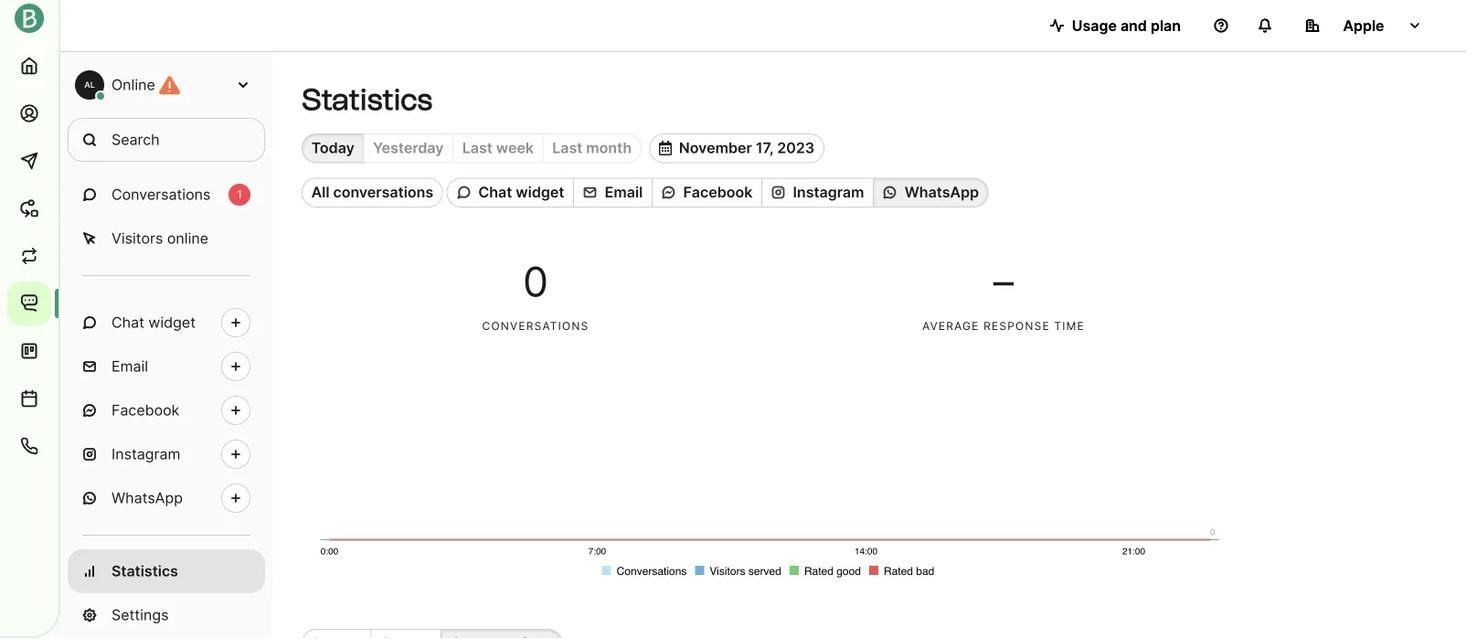 Task type: vqa. For each thing, say whether or not it's contained in the screenshot.
bottommost Instagram
yes



Task type: locate. For each thing, give the bounding box(es) containing it.
1 vertical spatial conversations
[[482, 320, 589, 333]]

1 vertical spatial whatsapp
[[112, 489, 183, 507]]

chat widget
[[478, 183, 565, 201], [112, 314, 196, 331]]

0 horizontal spatial instagram
[[112, 445, 181, 463]]

1 horizontal spatial statistics
[[302, 82, 433, 117]]

statistics
[[302, 82, 433, 117], [112, 562, 178, 580]]

1 horizontal spatial widget
[[516, 183, 565, 201]]

november 17, 2023 button
[[649, 133, 825, 163]]

instagram button
[[762, 178, 873, 207]]

1 vertical spatial chat widget
[[112, 314, 196, 331]]

1 horizontal spatial whatsapp
[[905, 183, 979, 201]]

0 vertical spatial chat
[[478, 183, 512, 201]]

facebook down november
[[683, 183, 753, 201]]

online
[[112, 76, 155, 94]]

1 horizontal spatial instagram
[[793, 183, 864, 201]]

usage and plan button
[[1036, 7, 1196, 44]]

1 horizontal spatial email
[[605, 183, 643, 201]]

1 horizontal spatial conversations
[[482, 320, 589, 333]]

statistics up the settings
[[112, 562, 178, 580]]

apple
[[1343, 16, 1385, 34]]

2023
[[777, 139, 815, 157]]

instagram
[[793, 183, 864, 201], [112, 445, 181, 463]]

0 horizontal spatial statistics
[[112, 562, 178, 580]]

0 vertical spatial facebook
[[683, 183, 753, 201]]

1 vertical spatial statistics
[[112, 562, 178, 580]]

chat widget up 0
[[478, 183, 565, 201]]

facebook inside button
[[683, 183, 753, 201]]

average response time
[[923, 320, 1085, 333]]

1 horizontal spatial chat
[[478, 183, 512, 201]]

search
[[112, 131, 160, 149]]

all
[[311, 183, 330, 201]]

0 vertical spatial instagram
[[793, 183, 864, 201]]

statistics up today
[[302, 82, 433, 117]]

chat widget up email link at the bottom
[[112, 314, 196, 331]]

search link
[[68, 118, 265, 162]]

0 horizontal spatial email
[[112, 357, 148, 375]]

1 vertical spatial chat
[[112, 314, 144, 331]]

visitors
[[112, 229, 163, 247]]

conversations down 0
[[482, 320, 589, 333]]

0 horizontal spatial whatsapp
[[112, 489, 183, 507]]

instagram link
[[68, 432, 265, 476]]

1 horizontal spatial facebook
[[683, 183, 753, 201]]

1 vertical spatial widget
[[149, 314, 196, 331]]

all conversations button
[[302, 178, 443, 207]]

conversations right "all"
[[333, 183, 433, 201]]

whatsapp
[[905, 183, 979, 201], [112, 489, 183, 507]]

usage and plan
[[1072, 16, 1181, 34]]

chat inside chat widget button
[[478, 183, 512, 201]]

0 vertical spatial widget
[[516, 183, 565, 201]]

chat widget link
[[68, 301, 265, 345]]

0 vertical spatial whatsapp
[[905, 183, 979, 201]]

chat
[[478, 183, 512, 201], [112, 314, 144, 331]]

facebook down email link at the bottom
[[112, 401, 180, 419]]

email
[[605, 183, 643, 201], [112, 357, 148, 375]]

instagram down 2023
[[793, 183, 864, 201]]

visitors online link
[[68, 217, 265, 261]]

1 horizontal spatial chat widget
[[478, 183, 565, 201]]

instagram down facebook link
[[112, 445, 181, 463]]

0 horizontal spatial conversations
[[333, 183, 433, 201]]

0 vertical spatial chat widget
[[478, 183, 565, 201]]

0 vertical spatial email
[[605, 183, 643, 201]]

0 horizontal spatial chat widget
[[112, 314, 196, 331]]

widget left email button
[[516, 183, 565, 201]]

widget
[[516, 183, 565, 201], [149, 314, 196, 331]]

plan
[[1151, 16, 1181, 34]]

chat inside chat widget link
[[112, 314, 144, 331]]

email left facebook button
[[605, 183, 643, 201]]

0 vertical spatial conversations
[[333, 183, 433, 201]]

widget up email link at the bottom
[[149, 314, 196, 331]]

conversations
[[333, 183, 433, 201], [482, 320, 589, 333]]

0 horizontal spatial chat
[[112, 314, 144, 331]]

settings link
[[68, 593, 265, 637]]

0 horizontal spatial facebook
[[112, 401, 180, 419]]

chat widget inside button
[[478, 183, 565, 201]]

time
[[1055, 320, 1085, 333]]

facebook
[[683, 183, 753, 201], [112, 401, 180, 419]]

facebook button
[[652, 178, 762, 207]]

email down chat widget link
[[112, 357, 148, 375]]



Task type: describe. For each thing, give the bounding box(es) containing it.
0 vertical spatial statistics
[[302, 82, 433, 117]]

conversations inside all conversations button
[[333, 183, 433, 201]]

chat widget button
[[447, 178, 573, 207]]

settings
[[112, 606, 169, 624]]

facebook link
[[68, 389, 265, 432]]

response
[[984, 320, 1050, 333]]

november 17, 2023
[[679, 139, 815, 157]]

average
[[923, 320, 980, 333]]

1
[[237, 188, 242, 201]]

visitors online
[[112, 229, 209, 247]]

email link
[[68, 345, 265, 389]]

and
[[1121, 16, 1147, 34]]

november
[[679, 139, 752, 157]]

whatsapp inside 'button'
[[905, 183, 979, 201]]

instagram inside button
[[793, 183, 864, 201]]

all conversations
[[311, 183, 433, 201]]

–
[[994, 257, 1014, 307]]

whatsapp link
[[68, 476, 265, 520]]

email inside button
[[605, 183, 643, 201]]

0 horizontal spatial widget
[[149, 314, 196, 331]]

al
[[84, 80, 95, 90]]

1 vertical spatial email
[[112, 357, 148, 375]]

0
[[523, 257, 549, 307]]

widget inside button
[[516, 183, 565, 201]]

1 vertical spatial instagram
[[112, 445, 181, 463]]

today
[[311, 139, 355, 157]]

1 vertical spatial facebook
[[112, 401, 180, 419]]

statistics link
[[68, 549, 265, 593]]

online
[[167, 229, 209, 247]]

usage
[[1072, 16, 1117, 34]]

email button
[[573, 178, 652, 207]]

17,
[[756, 139, 774, 157]]

apple button
[[1291, 7, 1437, 44]]

whatsapp button
[[873, 178, 989, 207]]

today button
[[302, 133, 363, 163]]

conversations
[[112, 186, 211, 203]]



